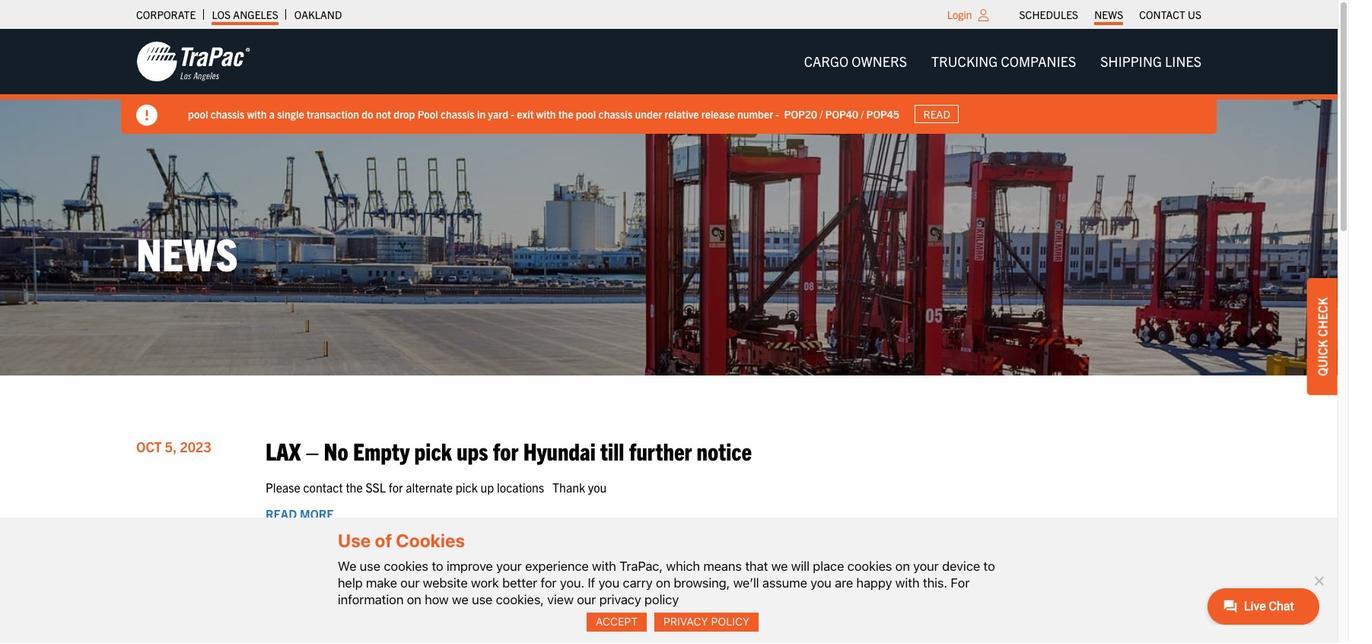 Task type: vqa. For each thing, say whether or not it's contained in the screenshot.
you in the LAX – No Empty pick ups for Hyundai till further notice article
yes



Task type: describe. For each thing, give the bounding box(es) containing it.
ssl
[[366, 480, 386, 495]]

you right if
[[599, 576, 620, 591]]

relative
[[665, 107, 699, 121]]

highly
[[351, 638, 382, 644]]

we'll
[[733, 576, 759, 591]]

we inside drayage community, as a reminder, we strongly recommend utilizing the weekend (saturday and sunday) gates for pickups and drop-offs. trapac hosts gates on saturday and sunday that are highly underutilized. depending on your ocean carrier, imports that discharged thursday and friday, saturday and sunday count towards their free time, and i
[[456, 623, 471, 639]]

pop45
[[867, 107, 900, 121]]

for right ups
[[493, 436, 519, 466]]

3 chassis from the left
[[599, 107, 633, 121]]

browsing,
[[674, 576, 730, 591]]

solid image
[[136, 105, 158, 126]]

2 chassis from the left
[[441, 107, 475, 121]]

release
[[702, 107, 735, 121]]

we
[[338, 559, 357, 574]]

will
[[791, 559, 810, 574]]

trucking companies
[[932, 53, 1076, 70]]

thursday
[[767, 638, 815, 644]]

this.
[[923, 576, 948, 591]]

5,
[[165, 439, 177, 456]]

check
[[1315, 298, 1330, 337]]

use
[[338, 531, 371, 552]]

for right ssl
[[389, 480, 403, 495]]

login
[[947, 8, 972, 21]]

1 chassis from the left
[[211, 107, 245, 121]]

improve
[[447, 559, 493, 574]]

pop40
[[825, 107, 859, 121]]

– for reminder
[[306, 580, 319, 610]]

for
[[951, 576, 970, 591]]

login link
[[947, 8, 972, 21]]

10/07
[[676, 580, 729, 610]]

on right strongly
[[519, 638, 532, 644]]

on left device
[[896, 559, 910, 574]]

that inside "use of cookies we use cookies to improve your experience with trapac, which means that we will place cookies on your device to help make our website work better for you. if you carry on browsing, we'll assume you are happy with this. for information on how we use cookies, view our privacy policy"
[[745, 559, 768, 574]]

1 horizontal spatial our
[[577, 593, 596, 608]]

us
[[1188, 8, 1202, 21]]

with up if
[[592, 559, 616, 574]]

1 cookies from the left
[[384, 559, 429, 574]]

shipping lines link
[[1089, 46, 1214, 77]]

contact us link
[[1140, 4, 1202, 25]]

oakland link
[[294, 4, 342, 25]]

(saturday
[[697, 623, 748, 639]]

1 / from the left
[[820, 107, 823, 121]]

2 cookies from the left
[[848, 559, 892, 574]]

quick check link
[[1308, 279, 1338, 396]]

read more
[[266, 507, 334, 522]]

lax – no empty pick ups for hyundai till further notice
[[266, 436, 752, 466]]

contact us
[[1140, 8, 1202, 21]]

0 horizontal spatial use
[[360, 559, 381, 574]]

&
[[733, 580, 748, 610]]

exit
[[517, 107, 534, 121]]

2 - from the left
[[776, 107, 779, 121]]

trapac,
[[620, 559, 663, 574]]

accept link
[[587, 613, 647, 632]]

friday,
[[841, 638, 877, 644]]

single
[[277, 107, 304, 121]]

read link
[[915, 105, 959, 123]]

please contact the ssl for alternate pick up locations   thank you
[[266, 480, 607, 495]]

hosts
[[1027, 623, 1055, 639]]

not
[[376, 107, 391, 121]]

accept
[[596, 616, 638, 629]]

count
[[994, 638, 1024, 644]]

community,
[[311, 623, 375, 639]]

if
[[588, 576, 595, 591]]

to up reminder,
[[413, 580, 432, 610]]

contact
[[1140, 8, 1186, 21]]

shipping lines
[[1101, 53, 1202, 70]]

quick check
[[1315, 298, 1330, 377]]

schedules
[[1020, 8, 1079, 21]]

1 horizontal spatial saturday
[[1105, 623, 1152, 639]]

discharged
[[706, 638, 764, 644]]

transaction
[[307, 107, 359, 121]]

hyundai
[[523, 436, 596, 466]]

1 pool from the left
[[188, 107, 208, 121]]

a for as
[[394, 623, 400, 639]]

lax for lax – reminder to utilize weekend gates!   sat 10/07 & sun 10/08
[[266, 580, 301, 610]]

underutilized.
[[385, 638, 457, 644]]

a for with
[[269, 107, 275, 121]]

of
[[375, 531, 392, 552]]

further
[[629, 436, 692, 466]]

0 horizontal spatial that
[[307, 638, 328, 644]]

your inside drayage community, as a reminder, we strongly recommend utilizing the weekend (saturday and sunday) gates for pickups and drop-offs. trapac hosts gates on saturday and sunday that are highly underutilized. depending on your ocean carrier, imports that discharged thursday and friday, saturday and sunday count towards their free time, and i
[[535, 638, 558, 644]]

work
[[471, 576, 499, 591]]

do
[[362, 107, 373, 121]]

with right exit
[[536, 107, 556, 121]]

reminder,
[[403, 623, 453, 639]]

you.
[[560, 576, 585, 591]]

for inside "use of cookies we use cookies to improve your experience with trapac, which means that we will place cookies on your device to help make our website work better for you. if you carry on browsing, we'll assume you are happy with this. for information on how we use cookies, view our privacy policy"
[[541, 576, 557, 591]]

till
[[601, 436, 624, 466]]

ocean
[[561, 638, 595, 644]]

1 vertical spatial pick
[[456, 480, 478, 495]]

depending
[[459, 638, 517, 644]]

los
[[212, 8, 231, 21]]

oakland
[[294, 8, 342, 21]]

read for read
[[924, 107, 951, 121]]

thank
[[553, 480, 585, 495]]

sun
[[752, 580, 791, 610]]

imports
[[639, 638, 679, 644]]

to right device
[[984, 559, 995, 574]]

to up website
[[432, 559, 443, 574]]

lax – no empty pick ups for hyundai till further notice article
[[121, 422, 1217, 550]]

policy
[[711, 616, 750, 629]]

are inside "use of cookies we use cookies to improve your experience with trapac, which means that we will place cookies on your device to help make our website work better for you. if you carry on browsing, we'll assume you are happy with this. for information on how we use cookies, view our privacy policy"
[[835, 576, 853, 591]]

pool chassis with a single transaction  do not drop pool chassis in yard -  exit with the pool chassis under relative release number -  pop20 / pop40 / pop45
[[188, 107, 900, 121]]

lax for lax – no empty pick ups for hyundai till further notice
[[266, 436, 301, 466]]

2 sunday from the left
[[952, 638, 991, 644]]

how
[[425, 593, 449, 608]]

cookies,
[[496, 593, 544, 608]]

companies
[[1001, 53, 1076, 70]]

which
[[666, 559, 700, 574]]

view
[[547, 593, 574, 608]]

lax – reminder to utilize weekend gates!   sat 10/07 & sun 10/08
[[266, 580, 849, 610]]

policy
[[645, 593, 679, 608]]

0 horizontal spatial our
[[401, 576, 420, 591]]

corporate
[[136, 8, 196, 21]]

notice
[[697, 436, 752, 466]]



Task type: locate. For each thing, give the bounding box(es) containing it.
weekend inside drayage community, as a reminder, we strongly recommend utilizing the weekend (saturday and sunday) gates for pickups and drop-offs. trapac hosts gates on saturday and sunday that are highly underutilized. depending on your ocean carrier, imports that discharged thursday and friday, saturday and sunday count towards their free time, and i
[[647, 623, 694, 639]]

1 horizontal spatial a
[[394, 623, 400, 639]]

1 horizontal spatial cookies
[[848, 559, 892, 574]]

1 horizontal spatial that
[[682, 638, 703, 644]]

our down if
[[577, 593, 596, 608]]

more
[[300, 507, 334, 522]]

for inside drayage community, as a reminder, we strongly recommend utilizing the weekend (saturday and sunday) gates for pickups and drop-offs. trapac hosts gates on saturday and sunday that are highly underutilized. depending on your ocean carrier, imports that discharged thursday and friday, saturday and sunday count towards their free time, and i
[[851, 623, 865, 639]]

1 vertical spatial a
[[394, 623, 400, 639]]

lax up drayage at the left of the page
[[266, 580, 301, 610]]

with left single
[[247, 107, 267, 121]]

your up this.
[[913, 559, 939, 574]]

2 / from the left
[[861, 107, 864, 121]]

assume
[[763, 576, 807, 591]]

0 horizontal spatial saturday
[[880, 638, 927, 644]]

carrier,
[[598, 638, 636, 644]]

you
[[588, 480, 607, 495], [599, 576, 620, 591], [811, 576, 832, 591]]

pool right exit
[[576, 107, 596, 121]]

read more link
[[266, 507, 334, 522]]

contact
[[303, 480, 343, 495]]

0 horizontal spatial chassis
[[211, 107, 245, 121]]

0 horizontal spatial pool
[[188, 107, 208, 121]]

we
[[772, 559, 788, 574], [452, 593, 469, 608], [456, 623, 471, 639]]

saturday right friday,
[[880, 638, 927, 644]]

1 lax from the top
[[266, 436, 301, 466]]

drop
[[394, 107, 415, 121]]

towards
[[1027, 638, 1068, 644]]

1 horizontal spatial sunday
[[952, 638, 991, 644]]

0 vertical spatial weekend
[[496, 580, 574, 610]]

lax inside lax – no empty pick ups for hyundai till further notice article
[[266, 436, 301, 466]]

1 vertical spatial use
[[472, 593, 493, 608]]

news
[[1095, 8, 1124, 21], [136, 225, 238, 281]]

0 horizontal spatial -
[[511, 107, 515, 121]]

–
[[306, 436, 319, 466], [306, 580, 319, 610]]

information
[[338, 593, 404, 608]]

banner containing cargo owners
[[0, 29, 1349, 134]]

news inside menu bar
[[1095, 8, 1124, 21]]

gates right the hosts
[[1058, 623, 1086, 639]]

1 horizontal spatial weekend
[[647, 623, 694, 639]]

1 vertical spatial menu bar
[[792, 46, 1214, 77]]

read right pop45
[[924, 107, 951, 121]]

1 vertical spatial weekend
[[647, 623, 694, 639]]

we down website
[[452, 593, 469, 608]]

alternate
[[406, 480, 453, 495]]

1 horizontal spatial -
[[776, 107, 779, 121]]

cookies
[[384, 559, 429, 574], [848, 559, 892, 574]]

corporate link
[[136, 4, 196, 25]]

privacy
[[664, 616, 708, 629]]

we up assume
[[772, 559, 788, 574]]

drayage community, as a reminder, we strongly recommend utilizing the weekend (saturday and sunday) gates for pickups and drop-offs. trapac hosts gates on saturday and sunday that are highly underutilized. depending on your ocean carrier, imports that discharged thursday and friday, saturday and sunday count towards their free time, and i
[[266, 623, 1180, 644]]

chassis left under at the top of page
[[599, 107, 633, 121]]

trucking companies link
[[919, 46, 1089, 77]]

reminder
[[324, 580, 408, 610]]

0 horizontal spatial read
[[266, 507, 297, 522]]

0 vertical spatial menu bar
[[1012, 4, 1210, 25]]

the right exit
[[558, 107, 574, 121]]

0 vertical spatial we
[[772, 559, 788, 574]]

2 horizontal spatial chassis
[[599, 107, 633, 121]]

1 vertical spatial our
[[577, 593, 596, 608]]

1 horizontal spatial your
[[535, 638, 558, 644]]

lines
[[1165, 53, 1202, 70]]

1 horizontal spatial gates
[[1058, 623, 1086, 639]]

0 vertical spatial are
[[835, 576, 853, 591]]

light image
[[978, 9, 989, 21]]

1 horizontal spatial /
[[861, 107, 864, 121]]

– inside article
[[306, 436, 319, 466]]

-
[[511, 107, 515, 121], [776, 107, 779, 121]]

pick up please contact the ssl for alternate pick up locations   thank you
[[415, 436, 452, 466]]

1 vertical spatial –
[[306, 580, 319, 610]]

on up policy
[[656, 576, 671, 591]]

place
[[813, 559, 844, 574]]

the left ssl
[[346, 480, 363, 495]]

1 gates from the left
[[820, 623, 848, 639]]

pool
[[188, 107, 208, 121], [576, 107, 596, 121]]

pickups
[[868, 623, 909, 639]]

0 horizontal spatial /
[[820, 107, 823, 121]]

0 vertical spatial pick
[[415, 436, 452, 466]]

on left time,
[[1089, 623, 1102, 639]]

0 vertical spatial read
[[924, 107, 951, 121]]

a left single
[[269, 107, 275, 121]]

the right utilizing
[[628, 623, 645, 639]]

chassis down los angeles image
[[211, 107, 245, 121]]

lax
[[266, 436, 301, 466], [266, 580, 301, 610]]

0 horizontal spatial pick
[[415, 436, 452, 466]]

privacy policy
[[664, 616, 750, 629]]

– for no
[[306, 436, 319, 466]]

owners
[[852, 53, 907, 70]]

use up 'make'
[[360, 559, 381, 574]]

2 gates from the left
[[1058, 623, 1086, 639]]

to
[[432, 559, 443, 574], [984, 559, 995, 574], [413, 580, 432, 610]]

with left this.
[[896, 576, 920, 591]]

2 vertical spatial we
[[456, 623, 471, 639]]

weekend down policy
[[647, 623, 694, 639]]

experience
[[525, 559, 589, 574]]

means
[[704, 559, 742, 574]]

on left how
[[407, 593, 421, 608]]

on
[[896, 559, 910, 574], [656, 576, 671, 591], [407, 593, 421, 608], [1089, 623, 1102, 639], [519, 638, 532, 644]]

menu bar down light image
[[792, 46, 1214, 77]]

- left exit
[[511, 107, 515, 121]]

1 sunday from the left
[[266, 638, 305, 644]]

no image
[[1311, 574, 1327, 589]]

carry
[[623, 576, 653, 591]]

that left highly
[[307, 638, 328, 644]]

chassis left the in
[[441, 107, 475, 121]]

gates!
[[578, 580, 632, 610]]

read down please
[[266, 507, 297, 522]]

0 vertical spatial news
[[1095, 8, 1124, 21]]

your
[[496, 559, 522, 574], [913, 559, 939, 574], [535, 638, 558, 644]]

oct 5, 2023
[[136, 439, 211, 456]]

utilize
[[436, 580, 491, 610]]

use of cookies we use cookies to improve your experience with trapac, which means that we will place cookies on your device to help make our website work better for you. if you carry on browsing, we'll assume you are happy with this. for information on how we use cookies, view our privacy policy
[[338, 531, 995, 608]]

los angeles image
[[136, 40, 250, 83]]

a inside drayage community, as a reminder, we strongly recommend utilizing the weekend (saturday and sunday) gates for pickups and drop-offs. trapac hosts gates on saturday and sunday that are highly underutilized. depending on your ocean carrier, imports that discharged thursday and friday, saturday and sunday count towards their free time, and i
[[394, 623, 400, 639]]

pick left the up
[[456, 480, 478, 495]]

under
[[635, 107, 662, 121]]

0 horizontal spatial news
[[136, 225, 238, 281]]

1 vertical spatial the
[[346, 480, 363, 495]]

time,
[[1121, 638, 1148, 644]]

that up the we'll
[[745, 559, 768, 574]]

1 – from the top
[[306, 436, 319, 466]]

news link
[[1095, 4, 1124, 25]]

drayage
[[266, 623, 309, 639]]

quick
[[1315, 340, 1330, 377]]

the inside drayage community, as a reminder, we strongly recommend utilizing the weekend (saturday and sunday) gates for pickups and drop-offs. trapac hosts gates on saturday and sunday that are highly underutilized. depending on your ocean carrier, imports that discharged thursday and friday, saturday and sunday count towards their free time, and i
[[628, 623, 645, 639]]

0 vertical spatial use
[[360, 559, 381, 574]]

cookies up 'make'
[[384, 559, 429, 574]]

privacy
[[599, 593, 641, 608]]

trucking
[[932, 53, 998, 70]]

2 horizontal spatial that
[[745, 559, 768, 574]]

please
[[266, 480, 300, 495]]

the
[[558, 107, 574, 121], [346, 480, 363, 495], [628, 623, 645, 639]]

up
[[481, 480, 494, 495]]

read for read more
[[266, 507, 297, 522]]

number
[[737, 107, 773, 121]]

free
[[1098, 638, 1119, 644]]

pick
[[415, 436, 452, 466], [456, 480, 478, 495]]

use down work
[[472, 593, 493, 608]]

weekend down experience
[[496, 580, 574, 610]]

los angeles link
[[212, 4, 278, 25]]

you right thank
[[588, 480, 607, 495]]

schedules link
[[1020, 4, 1079, 25]]

menu bar containing schedules
[[1012, 4, 1210, 25]]

1 horizontal spatial the
[[558, 107, 574, 121]]

a right as
[[394, 623, 400, 639]]

for down experience
[[541, 576, 557, 591]]

1 horizontal spatial are
[[835, 576, 853, 591]]

make
[[366, 576, 397, 591]]

their
[[1071, 638, 1095, 644]]

locations
[[497, 480, 544, 495]]

- right number
[[776, 107, 779, 121]]

offs.
[[963, 623, 985, 639]]

1 horizontal spatial pick
[[456, 480, 478, 495]]

cargo
[[804, 53, 849, 70]]

2 pool from the left
[[576, 107, 596, 121]]

help
[[338, 576, 363, 591]]

saturday right their
[[1105, 623, 1152, 639]]

read inside lax – no empty pick ups for hyundai till further notice article
[[266, 507, 297, 522]]

1 horizontal spatial chassis
[[441, 107, 475, 121]]

0 horizontal spatial the
[[346, 480, 363, 495]]

you inside lax – no empty pick ups for hyundai till further notice article
[[588, 480, 607, 495]]

pop20
[[784, 107, 817, 121]]

your left "ocean"
[[535, 638, 558, 644]]

are down place at the right bottom of the page
[[835, 576, 853, 591]]

we left strongly
[[456, 623, 471, 639]]

0 vertical spatial lax
[[266, 436, 301, 466]]

– left 'help'
[[306, 580, 319, 610]]

lax up please
[[266, 436, 301, 466]]

1 horizontal spatial pool
[[576, 107, 596, 121]]

cookies
[[396, 531, 465, 552]]

0 vertical spatial –
[[306, 436, 319, 466]]

better
[[502, 576, 537, 591]]

1 vertical spatial are
[[331, 638, 348, 644]]

your up the better
[[496, 559, 522, 574]]

2 vertical spatial the
[[628, 623, 645, 639]]

oct
[[136, 439, 162, 456]]

0 horizontal spatial cookies
[[384, 559, 429, 574]]

/ left "pop40"
[[820, 107, 823, 121]]

ups
[[457, 436, 488, 466]]

and
[[751, 623, 771, 639], [912, 623, 932, 639], [1155, 623, 1175, 639], [818, 638, 838, 644], [929, 638, 949, 644], [1151, 638, 1171, 644]]

saturday
[[1105, 623, 1152, 639], [880, 638, 927, 644]]

0 vertical spatial a
[[269, 107, 275, 121]]

pool
[[418, 107, 438, 121]]

0 horizontal spatial your
[[496, 559, 522, 574]]

recommend
[[518, 623, 581, 639]]

2 lax from the top
[[266, 580, 301, 610]]

the inside lax – no empty pick ups for hyundai till further notice article
[[346, 480, 363, 495]]

1 horizontal spatial news
[[1095, 8, 1124, 21]]

banner
[[0, 29, 1349, 134]]

1 vertical spatial we
[[452, 593, 469, 608]]

for left pickups at the right bottom of page
[[851, 623, 865, 639]]

0 horizontal spatial a
[[269, 107, 275, 121]]

0 horizontal spatial gates
[[820, 623, 848, 639]]

/ left pop45
[[861, 107, 864, 121]]

a
[[269, 107, 275, 121], [394, 623, 400, 639]]

drop-
[[935, 623, 963, 639]]

1 vertical spatial lax
[[266, 580, 301, 610]]

are left highly
[[331, 638, 348, 644]]

pool right solid image
[[188, 107, 208, 121]]

2 horizontal spatial your
[[913, 559, 939, 574]]

menu bar
[[1012, 4, 1210, 25], [792, 46, 1214, 77]]

0 vertical spatial the
[[558, 107, 574, 121]]

1 vertical spatial news
[[136, 225, 238, 281]]

2 – from the top
[[306, 580, 319, 610]]

sunday left count
[[952, 638, 991, 644]]

0 horizontal spatial are
[[331, 638, 348, 644]]

– left no
[[306, 436, 319, 466]]

our right 'make'
[[401, 576, 420, 591]]

gates down 10/08 on the bottom of the page
[[820, 623, 848, 639]]

0 horizontal spatial weekend
[[496, 580, 574, 610]]

2023
[[180, 439, 211, 456]]

10/08
[[796, 580, 849, 610]]

1 - from the left
[[511, 107, 515, 121]]

1 horizontal spatial use
[[472, 593, 493, 608]]

menu bar containing cargo owners
[[792, 46, 1214, 77]]

0 vertical spatial our
[[401, 576, 420, 591]]

cookies up happy
[[848, 559, 892, 574]]

are inside drayage community, as a reminder, we strongly recommend utilizing the weekend (saturday and sunday) gates for pickups and drop-offs. trapac hosts gates on saturday and sunday that are highly underutilized. depending on your ocean carrier, imports that discharged thursday and friday, saturday and sunday count towards their free time, and i
[[331, 638, 348, 644]]

1 horizontal spatial read
[[924, 107, 951, 121]]

2 horizontal spatial the
[[628, 623, 645, 639]]

1 vertical spatial read
[[266, 507, 297, 522]]

0 horizontal spatial sunday
[[266, 638, 305, 644]]

you down place at the right bottom of the page
[[811, 576, 832, 591]]

menu bar up the shipping
[[1012, 4, 1210, 25]]

sunday left community,
[[266, 638, 305, 644]]

that down privacy
[[682, 638, 703, 644]]



